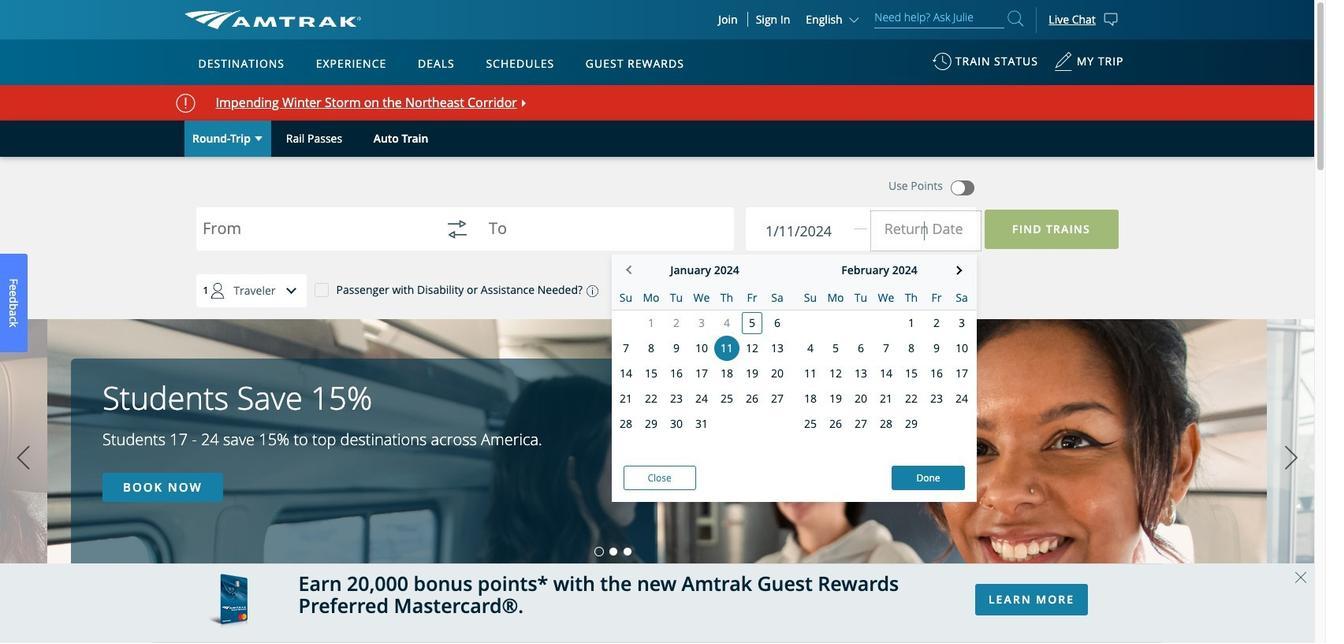 Task type: locate. For each thing, give the bounding box(es) containing it.
amtrak guest rewards preferred mastercard image
[[208, 574, 247, 633]]

none field 'from'
[[202, 211, 426, 262]]

slide 1 tab
[[595, 548, 603, 556]]

8 column header from the left
[[798, 286, 823, 310]]

None field
[[202, 211, 426, 262], [489, 211, 712, 262], [762, 211, 871, 251], [871, 211, 980, 251], [762, 211, 871, 251], [871, 211, 980, 251]]

choose a slide to display tab list
[[0, 548, 635, 556]]

application
[[243, 132, 621, 352]]

more information about accessible travel requests. image
[[583, 285, 598, 297]]

grid
[[611, 286, 790, 464], [790, 286, 976, 464]]

14 column header from the left
[[949, 286, 975, 310]]

banner
[[0, 0, 1314, 364]]

7 column header from the left
[[765, 286, 790, 310]]

slide 2 tab
[[609, 548, 617, 556]]

passenger image
[[202, 275, 234, 307]]

monday, january 1, 2024 cell
[[639, 311, 664, 336]]

2 grid from the left
[[790, 286, 976, 464]]

thursday, january 11, 2024 cell
[[714, 336, 740, 361]]

tuesday, january 2, 2024 cell
[[664, 311, 689, 336]]

10 column header from the left
[[848, 286, 874, 310]]

wednesday, january 3, 2024 cell
[[689, 311, 714, 336]]

1 grid from the left
[[611, 286, 790, 464]]

12 column header from the left
[[899, 286, 924, 310]]

1 column header from the left
[[613, 286, 639, 310]]

column header
[[613, 286, 639, 310], [639, 286, 664, 310], [664, 286, 689, 310], [689, 286, 714, 310], [714, 286, 740, 310], [740, 286, 765, 310], [765, 286, 790, 310], [798, 286, 823, 310], [823, 286, 848, 310], [848, 286, 874, 310], [874, 286, 899, 310], [899, 286, 924, 310], [924, 286, 949, 310], [949, 286, 975, 310]]

regions map image
[[243, 132, 621, 352]]

6 column header from the left
[[740, 286, 765, 310]]

Please enter your search item search field
[[875, 8, 1005, 28]]

row
[[611, 286, 790, 311], [790, 286, 976, 311], [611, 311, 790, 336], [790, 311, 976, 336], [611, 336, 790, 361], [790, 336, 976, 361], [611, 361, 790, 386], [790, 361, 976, 386], [611, 386, 790, 412], [790, 386, 976, 412], [611, 412, 790, 437], [790, 412, 976, 437], [611, 437, 790, 464], [790, 437, 976, 464]]

slide 3 tab
[[624, 548, 631, 556]]

11 column header from the left
[[874, 286, 899, 310]]

None checkbox
[[314, 282, 328, 296]]



Task type: vqa. For each thing, say whether or not it's contained in the screenshot.
application
yes



Task type: describe. For each thing, give the bounding box(es) containing it.
13 column header from the left
[[924, 286, 949, 310]]

9 column header from the left
[[823, 286, 848, 310]]

next month image
[[954, 266, 962, 274]]

amtrak image
[[184, 10, 361, 29]]

click to add the number travelers and discount types image
[[276, 275, 307, 307]]

previous image
[[11, 438, 35, 478]]

From text field
[[202, 220, 426, 242]]

search icon image
[[1008, 8, 1024, 29]]

switch departure and arrival stations. image
[[438, 211, 476, 248]]

plus icon image
[[755, 283, 769, 297]]

5 column header from the left
[[714, 286, 740, 310]]

2 column header from the left
[[639, 286, 664, 310]]

none field to
[[489, 211, 712, 262]]

3 column header from the left
[[664, 286, 689, 310]]

4 column header from the left
[[689, 286, 714, 310]]

thursday, january 4, 2024 cell
[[714, 311, 740, 336]]

To text field
[[489, 220, 712, 242]]

next image
[[1280, 438, 1303, 478]]

select caret image
[[255, 137, 262, 141]]



